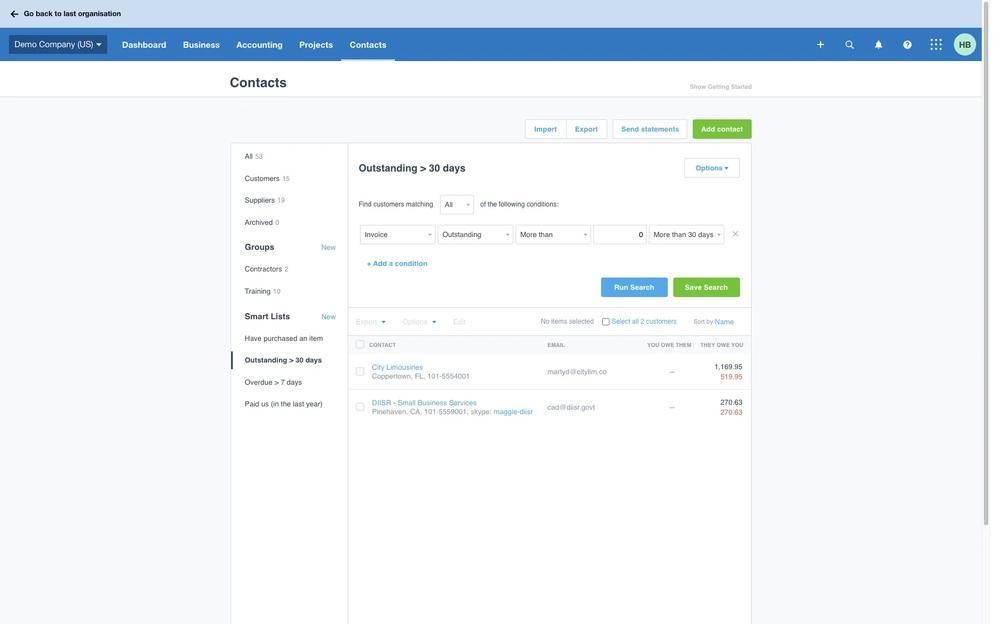 Task type: vqa. For each thing, say whether or not it's contained in the screenshot.
access to the top
no



Task type: locate. For each thing, give the bounding box(es) containing it.
1 vertical spatial export
[[356, 318, 377, 326]]

> down have purchased an item in the left bottom of the page
[[289, 356, 294, 365]]

0 vertical spatial last
[[64, 9, 76, 18]]

1 horizontal spatial outstanding
[[359, 162, 418, 174]]

owe
[[661, 342, 674, 348], [717, 342, 730, 348]]

1 horizontal spatial business
[[418, 399, 447, 407]]

2 vertical spatial >
[[275, 378, 279, 387]]

condition
[[395, 260, 428, 268]]

1 horizontal spatial export button
[[567, 120, 607, 138]]

contacts
[[350, 39, 387, 49], [230, 75, 287, 91]]

navigation inside banner
[[114, 28, 810, 61]]

export inside button
[[575, 125, 598, 133]]

organisation
[[78, 9, 121, 18]]

30 up 'matching'
[[429, 162, 440, 174]]

contacts down accounting
[[230, 75, 287, 91]]

el image for options
[[724, 167, 729, 171]]

0 vertical spatial options button
[[685, 159, 739, 177]]

have purchased an item
[[245, 334, 323, 343]]

navigation containing dashboard
[[114, 28, 810, 61]]

0 horizontal spatial options button
[[403, 318, 436, 326]]

2
[[285, 266, 288, 274], [641, 318, 644, 326]]

1 horizontal spatial options
[[696, 164, 723, 172]]

1 vertical spatial customers
[[646, 318, 677, 326]]

import
[[535, 125, 557, 133]]

navigation
[[114, 28, 810, 61]]

1 horizontal spatial add
[[701, 125, 715, 133]]

show
[[690, 83, 706, 91]]

new link for smart lists
[[322, 313, 336, 321]]

export button up contact
[[356, 318, 386, 326]]

el image up contact
[[381, 321, 386, 325]]

owe right they
[[717, 342, 730, 348]]

customers up the you owe them
[[646, 318, 677, 326]]

0 horizontal spatial last
[[64, 9, 76, 18]]

1 horizontal spatial the
[[488, 201, 497, 208]]

2 new link from the top
[[322, 313, 336, 321]]

2 right contractors
[[285, 266, 288, 274]]

have
[[245, 334, 262, 343]]

svg image inside demo company (us) popup button
[[96, 43, 102, 46]]

you
[[648, 342, 660, 348], [732, 342, 744, 348]]

1 vertical spatial add
[[373, 260, 387, 268]]

1 horizontal spatial 2
[[641, 318, 644, 326]]

0 horizontal spatial options
[[403, 318, 428, 326]]

1 vertical spatial export button
[[356, 318, 386, 326]]

0 horizontal spatial owe
[[661, 342, 674, 348]]

1 horizontal spatial you
[[732, 342, 744, 348]]

0 vertical spatial 101-
[[428, 372, 442, 380]]

add right the +
[[373, 260, 387, 268]]

search for save search
[[704, 283, 728, 292]]

1 horizontal spatial last
[[293, 400, 304, 409]]

1 horizontal spatial outstanding > 30 days
[[359, 162, 466, 174]]

0 horizontal spatial export
[[356, 318, 377, 326]]

0 horizontal spatial >
[[275, 378, 279, 387]]

banner
[[0, 0, 982, 61]]

0 vertical spatial 30
[[429, 162, 440, 174]]

15
[[282, 175, 290, 183]]

export for left export button
[[356, 318, 377, 326]]

search right run
[[630, 283, 655, 292]]

demo company (us) button
[[0, 28, 114, 61]]

add
[[701, 125, 715, 133], [373, 260, 387, 268]]

270.63 270.63
[[721, 398, 743, 417]]

2 new from the top
[[322, 313, 336, 321]]

owe for you
[[661, 342, 674, 348]]

el image
[[432, 321, 436, 325]]

name button
[[715, 318, 734, 326]]

business inside diisr - small business services pinehaven, ca, 101-5559001, skype: maggie-diisr
[[418, 399, 447, 407]]

1 horizontal spatial contacts
[[350, 39, 387, 49]]

1 vertical spatial the
[[281, 400, 291, 409]]

outstanding up 'find customers matching'
[[359, 162, 418, 174]]

show getting started
[[690, 83, 752, 91]]

business button
[[175, 28, 228, 61]]

1 vertical spatial new link
[[322, 313, 336, 321]]

101- right fl,
[[428, 372, 442, 380]]

options button left edit
[[403, 318, 436, 326]]

0 horizontal spatial 30
[[296, 356, 304, 365]]

search right save
[[704, 283, 728, 292]]

days
[[443, 162, 466, 174], [306, 356, 322, 365], [287, 378, 302, 387]]

options inside options button
[[696, 164, 723, 172]]

you up the 1,169.95
[[732, 342, 744, 348]]

options down add contact
[[696, 164, 723, 172]]

0 vertical spatial export
[[575, 125, 598, 133]]

outstanding > 30 days
[[359, 162, 466, 174], [245, 356, 322, 365]]

outstanding > 30 days up 'matching'
[[359, 162, 466, 174]]

customers 15
[[245, 174, 290, 183]]

0 horizontal spatial you
[[648, 342, 660, 348]]

>
[[420, 162, 426, 174], [289, 356, 294, 365], [275, 378, 279, 387]]

find customers matching
[[359, 201, 433, 208]]

business
[[183, 39, 220, 49], [418, 399, 447, 407]]

101-
[[428, 372, 442, 380], [424, 408, 439, 416]]

5554001
[[442, 372, 470, 380]]

save search
[[685, 283, 728, 292]]

2 search from the left
[[704, 283, 728, 292]]

0 vertical spatial 2
[[285, 266, 288, 274]]

0 vertical spatial days
[[443, 162, 466, 174]]

export up contact
[[356, 318, 377, 326]]

0 vertical spatial 270.63
[[721, 398, 743, 407]]

search inside button
[[630, 283, 655, 292]]

1 vertical spatial 30
[[296, 356, 304, 365]]

search inside "button"
[[704, 283, 728, 292]]

archived
[[245, 218, 273, 227]]

0 horizontal spatial add
[[373, 260, 387, 268]]

0 horizontal spatial the
[[281, 400, 291, 409]]

days down item
[[306, 356, 322, 365]]

options for email
[[403, 318, 428, 326]]

1 horizontal spatial search
[[704, 283, 728, 292]]

el image down the contact
[[724, 167, 729, 171]]

0 horizontal spatial export button
[[356, 318, 386, 326]]

svg image
[[931, 39, 942, 50], [903, 40, 912, 49]]

None text field
[[360, 225, 425, 245], [438, 225, 503, 245], [360, 225, 425, 245], [438, 225, 503, 245]]

-
[[393, 399, 396, 407]]

101- down diisr - small business services link
[[424, 408, 439, 416]]

1 new from the top
[[322, 244, 336, 252]]

0 vertical spatial options
[[696, 164, 723, 172]]

2 vertical spatial days
[[287, 378, 302, 387]]

save
[[685, 283, 702, 292]]

all
[[245, 152, 253, 161]]

1 vertical spatial contacts
[[230, 75, 287, 91]]

1 horizontal spatial el image
[[724, 167, 729, 171]]

options button for email
[[403, 318, 436, 326]]

days up all text field
[[443, 162, 466, 174]]

contacts button
[[342, 28, 395, 61]]

0 horizontal spatial outstanding
[[245, 356, 287, 365]]

svg image
[[11, 10, 18, 18], [846, 40, 854, 49], [875, 40, 882, 49], [818, 41, 824, 48], [96, 43, 102, 46]]

the right of
[[488, 201, 497, 208]]

outstanding up overdue > 7 days
[[245, 356, 287, 365]]

1 horizontal spatial export
[[575, 125, 598, 133]]

you down 'select all 2 customers'
[[648, 342, 660, 348]]

0 horizontal spatial el image
[[381, 321, 386, 325]]

year)
[[306, 400, 323, 409]]

1 vertical spatial options button
[[403, 318, 436, 326]]

an
[[299, 334, 307, 343]]

back
[[36, 9, 53, 18]]

outstanding > 30 days down have purchased an item in the left bottom of the page
[[245, 356, 322, 365]]

options left el image
[[403, 318, 428, 326]]

0 vertical spatial el image
[[724, 167, 729, 171]]

el image inside export button
[[381, 321, 386, 325]]

1 vertical spatial —
[[669, 403, 676, 412]]

find
[[359, 201, 372, 208]]

1 vertical spatial 270.63
[[721, 409, 743, 417]]

1 vertical spatial new
[[322, 313, 336, 321]]

they
[[701, 342, 715, 348]]

export
[[575, 125, 598, 133], [356, 318, 377, 326]]

1 vertical spatial el image
[[381, 321, 386, 325]]

None checkbox
[[602, 319, 610, 326]]

0 vertical spatial new link
[[322, 244, 336, 252]]

1 horizontal spatial svg image
[[931, 39, 942, 50]]

export right import button
[[575, 125, 598, 133]]

> up 'matching'
[[420, 162, 426, 174]]

last right to
[[64, 9, 76, 18]]

—
[[669, 368, 676, 376], [669, 403, 676, 412]]

19
[[278, 197, 285, 205]]

el image
[[724, 167, 729, 171], [381, 321, 386, 325]]

1 vertical spatial business
[[418, 399, 447, 407]]

outstanding
[[359, 162, 418, 174], [245, 356, 287, 365]]

0 vertical spatial >
[[420, 162, 426, 174]]

coppertown,
[[372, 372, 413, 380]]

export button
[[567, 120, 607, 138], [356, 318, 386, 326]]

0 vertical spatial —
[[669, 368, 676, 376]]

1 vertical spatial options
[[403, 318, 428, 326]]

0 vertical spatial add
[[701, 125, 715, 133]]

new link for groups
[[322, 244, 336, 252]]

dashboard
[[122, 39, 166, 49]]

519.95
[[721, 373, 743, 381]]

2 right all
[[641, 318, 644, 326]]

add left the contact
[[701, 125, 715, 133]]

customers right find
[[374, 201, 404, 208]]

1 new link from the top
[[322, 244, 336, 252]]

new link
[[322, 244, 336, 252], [322, 313, 336, 321]]

0 horizontal spatial search
[[630, 283, 655, 292]]

0 horizontal spatial contacts
[[230, 75, 287, 91]]

2 owe from the left
[[717, 342, 730, 348]]

search
[[630, 283, 655, 292], [704, 283, 728, 292]]

0 vertical spatial contacts
[[350, 39, 387, 49]]

svg image inside go back to last organisation link
[[11, 10, 18, 18]]

30 down an
[[296, 356, 304, 365]]

1 horizontal spatial customers
[[646, 318, 677, 326]]

options button down add contact
[[685, 159, 739, 177]]

banner containing hb
[[0, 0, 982, 61]]

city limousines coppertown, fl, 101-5554001
[[372, 363, 470, 380]]

new for smart lists
[[322, 313, 336, 321]]

the right (in
[[281, 400, 291, 409]]

+
[[367, 260, 371, 268]]

30
[[429, 162, 440, 174], [296, 356, 304, 365]]

smart
[[245, 312, 268, 321]]

last left year)
[[293, 400, 304, 409]]

edit
[[453, 318, 466, 326]]

1 — from the top
[[669, 368, 676, 376]]

0 vertical spatial outstanding > 30 days
[[359, 162, 466, 174]]

the
[[488, 201, 497, 208], [281, 400, 291, 409]]

0 horizontal spatial svg image
[[903, 40, 912, 49]]

(in
[[271, 400, 279, 409]]

0 horizontal spatial business
[[183, 39, 220, 49]]

options button
[[685, 159, 739, 177], [403, 318, 436, 326]]

options
[[696, 164, 723, 172], [403, 318, 428, 326]]

1 horizontal spatial days
[[306, 356, 322, 365]]

0 vertical spatial new
[[322, 244, 336, 252]]

0 vertical spatial the
[[488, 201, 497, 208]]

contact
[[717, 125, 743, 133]]

them
[[676, 342, 692, 348]]

hb button
[[954, 28, 982, 61]]

by
[[707, 318, 713, 326]]

0 vertical spatial export button
[[567, 120, 607, 138]]

purchased
[[264, 334, 297, 343]]

1 vertical spatial 101-
[[424, 408, 439, 416]]

owe left them
[[661, 342, 674, 348]]

contacts right 'projects' at the top left of page
[[350, 39, 387, 49]]

1 search from the left
[[630, 283, 655, 292]]

0 horizontal spatial outstanding > 30 days
[[245, 356, 322, 365]]

days right 7
[[287, 378, 302, 387]]

1 horizontal spatial options button
[[685, 159, 739, 177]]

export button right import button
[[567, 120, 607, 138]]

demo company (us)
[[14, 39, 93, 49]]

projects button
[[291, 28, 342, 61]]

2 — from the top
[[669, 403, 676, 412]]

suppliers 19
[[245, 196, 285, 205]]

0 horizontal spatial days
[[287, 378, 302, 387]]

1 vertical spatial outstanding
[[245, 356, 287, 365]]

1 horizontal spatial owe
[[717, 342, 730, 348]]

0 horizontal spatial customers
[[374, 201, 404, 208]]

1 vertical spatial >
[[289, 356, 294, 365]]

go back to last organisation
[[24, 9, 121, 18]]

0 horizontal spatial 2
[[285, 266, 288, 274]]

options for of the following conditions:
[[696, 164, 723, 172]]

go
[[24, 9, 34, 18]]

None text field
[[515, 225, 581, 245], [593, 225, 647, 245], [649, 225, 714, 245], [515, 225, 581, 245], [593, 225, 647, 245], [649, 225, 714, 245]]

sort
[[694, 318, 705, 326]]

> left 7
[[275, 378, 279, 387]]

1 vertical spatial last
[[293, 400, 304, 409]]

1 owe from the left
[[661, 342, 674, 348]]

0 vertical spatial business
[[183, 39, 220, 49]]



Task type: describe. For each thing, give the bounding box(es) containing it.
paid us (in the last year)
[[245, 400, 323, 409]]

run search button
[[601, 278, 668, 297]]

options button for of the following conditions:
[[685, 159, 739, 177]]

hb
[[959, 39, 971, 49]]

1 horizontal spatial >
[[289, 356, 294, 365]]

city limousines link
[[372, 363, 423, 372]]

contractors
[[245, 265, 282, 274]]

accounting button
[[228, 28, 291, 61]]

2 270.63 from the top
[[721, 409, 743, 417]]

add contact button
[[693, 119, 752, 139]]

save search button
[[673, 278, 740, 297]]

contractors 2
[[245, 265, 288, 274]]

1 vertical spatial days
[[306, 356, 322, 365]]

services
[[449, 399, 477, 407]]

following
[[499, 201, 525, 208]]

fl,
[[415, 372, 426, 380]]

matching
[[406, 201, 433, 208]]

diisr - small business services link
[[372, 399, 477, 407]]

10
[[273, 288, 281, 296]]

maggie-diisr link
[[494, 408, 533, 416]]

overdue
[[245, 378, 273, 387]]

items
[[551, 318, 567, 326]]

ca,
[[410, 408, 422, 416]]

2 horizontal spatial >
[[420, 162, 426, 174]]

of
[[480, 201, 486, 208]]

email
[[548, 342, 565, 348]]

item
[[309, 334, 323, 343]]

search for run search
[[630, 283, 655, 292]]

— for 1,169.95
[[669, 368, 676, 376]]

conditions:
[[527, 201, 559, 208]]

maggie-
[[494, 408, 520, 416]]

1 vertical spatial outstanding > 30 days
[[245, 356, 322, 365]]

no items selected
[[541, 318, 594, 326]]

suppliers
[[245, 196, 275, 205]]

+ add a condition button
[[359, 254, 436, 273]]

export for the right export button
[[575, 125, 598, 133]]

el image for export
[[381, 321, 386, 325]]

owe for they
[[717, 342, 730, 348]]

of the following conditions:
[[480, 201, 559, 208]]

you owe them
[[648, 342, 692, 348]]

groups
[[245, 243, 274, 252]]

1,169.95 519.95
[[715, 363, 743, 381]]

archived 0
[[245, 218, 279, 227]]

name
[[715, 318, 734, 326]]

martyd@citylim.co
[[548, 368, 607, 376]]

a
[[389, 260, 393, 268]]

us
[[261, 400, 269, 409]]

limousines
[[387, 363, 423, 372]]

diisr - small business services pinehaven, ca, 101-5559001, skype: maggie-diisr
[[372, 399, 533, 416]]

send statements
[[622, 125, 679, 133]]

paid
[[245, 400, 259, 409]]

no
[[541, 318, 550, 326]]

training
[[245, 287, 271, 296]]

send
[[622, 125, 639, 133]]

contacts inside dropdown button
[[350, 39, 387, 49]]

101- inside city limousines coppertown, fl, 101-5554001
[[428, 372, 442, 380]]

101- inside diisr - small business services pinehaven, ca, 101-5559001, skype: maggie-diisr
[[424, 408, 439, 416]]

5559001,
[[439, 408, 469, 416]]

dashboard link
[[114, 28, 175, 61]]

small
[[398, 399, 416, 407]]

— for 270.63
[[669, 403, 676, 412]]

they owe you
[[701, 342, 744, 348]]

send statements button
[[613, 120, 687, 138]]

1 vertical spatial 2
[[641, 318, 644, 326]]

1 horizontal spatial 30
[[429, 162, 440, 174]]

edit button
[[453, 318, 466, 326]]

1 270.63 from the top
[[721, 398, 743, 407]]

all 53
[[245, 152, 263, 161]]

2 inside contractors 2
[[285, 266, 288, 274]]

7
[[281, 378, 285, 387]]

business inside dropdown button
[[183, 39, 220, 49]]

company
[[39, 39, 75, 49]]

to
[[55, 9, 62, 18]]

0
[[276, 219, 279, 227]]

1 you from the left
[[648, 342, 660, 348]]

projects
[[299, 39, 333, 49]]

diisr
[[372, 399, 391, 407]]

show getting started link
[[690, 81, 752, 93]]

go back to last organisation link
[[7, 4, 128, 24]]

0 vertical spatial outstanding
[[359, 162, 418, 174]]

add contact
[[701, 125, 743, 133]]

2 you from the left
[[732, 342, 744, 348]]

accounting
[[237, 39, 283, 49]]

skype:
[[471, 408, 492, 416]]

lists
[[271, 312, 290, 321]]

1,169.95
[[715, 363, 743, 371]]

getting
[[708, 83, 730, 91]]

All text field
[[440, 195, 464, 215]]

smart lists
[[245, 312, 290, 321]]

customers
[[245, 174, 280, 183]]

pinehaven,
[[372, 408, 408, 416]]

statements
[[641, 125, 679, 133]]

started
[[731, 83, 752, 91]]

sort by name
[[694, 318, 734, 326]]

0 vertical spatial customers
[[374, 201, 404, 208]]

import button
[[526, 120, 566, 138]]

2 horizontal spatial days
[[443, 162, 466, 174]]

diisr
[[520, 408, 533, 416]]

new for groups
[[322, 244, 336, 252]]



